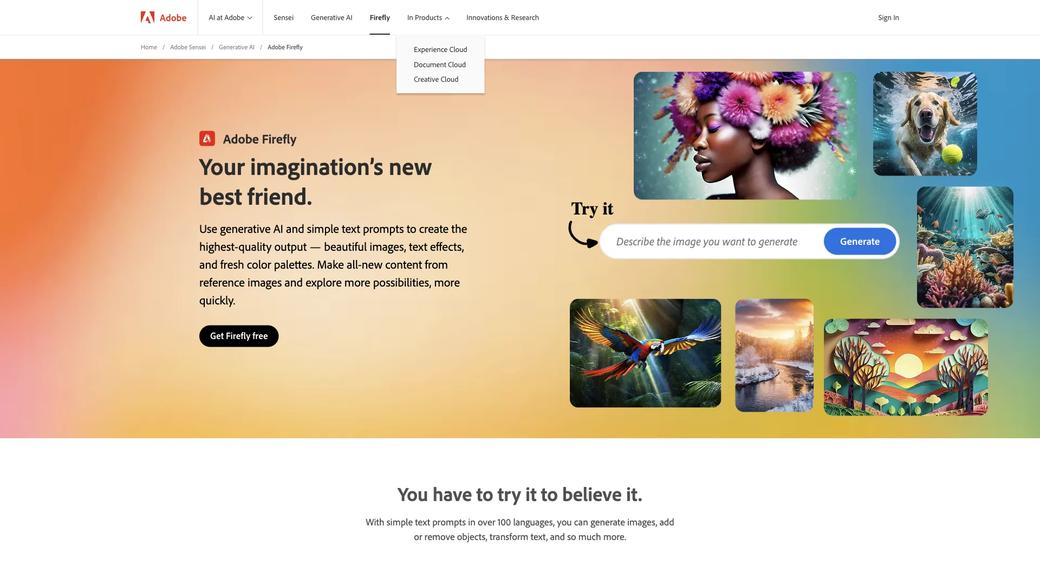 Task type: vqa. For each thing, say whether or not it's contained in the screenshot.
first more
yes



Task type: locate. For each thing, give the bounding box(es) containing it.
to left 'create' on the left top of page
[[407, 221, 417, 236]]

0 horizontal spatial in
[[408, 13, 413, 22]]

can
[[574, 516, 589, 528]]

simple up —
[[307, 221, 339, 236]]

2 vertical spatial cloud
[[441, 74, 459, 84]]

to
[[407, 221, 417, 236], [477, 482, 494, 506], [541, 482, 558, 506]]

get firefly free
[[210, 330, 268, 341]]

remove
[[425, 531, 455, 543]]

text up content
[[409, 238, 428, 254]]

1 horizontal spatial generative ai
[[311, 13, 353, 22]]

and up output
[[286, 221, 305, 236]]

new inside your imagination's new best friend.
[[389, 151, 432, 181]]

adobe firefly up your
[[223, 130, 297, 147]]

cloud for document cloud
[[448, 59, 466, 69]]

simple
[[307, 221, 339, 236], [387, 516, 413, 528]]

1 vertical spatial images,
[[628, 516, 658, 528]]

0 vertical spatial generative ai link
[[300, 0, 359, 35]]

believe
[[563, 482, 622, 506]]

0 horizontal spatial images,
[[370, 238, 406, 254]]

generative ai left "firefly" link
[[311, 13, 353, 22]]

quickly.
[[199, 292, 235, 307]]

0 horizontal spatial to
[[407, 221, 417, 236]]

with
[[366, 516, 385, 528]]

ai left at
[[209, 13, 215, 22]]

ai down ai at adobe popup button on the left top of the page
[[249, 43, 255, 51]]

generative ai link
[[300, 0, 359, 35], [219, 42, 255, 51]]

cloud down 'experience cloud' link
[[448, 59, 466, 69]]

in right sign
[[894, 12, 900, 22]]

adobe right at
[[224, 13, 245, 22]]

to left try
[[477, 482, 494, 506]]

1 vertical spatial prompts
[[433, 516, 466, 528]]

ai
[[209, 13, 215, 22], [346, 13, 353, 22], [249, 43, 255, 51], [274, 221, 283, 236]]

cloud
[[450, 44, 468, 54], [448, 59, 466, 69], [441, 74, 459, 84]]

and down highest-
[[199, 256, 218, 271]]

1 vertical spatial sensei
[[189, 43, 206, 51]]

to inside use generative ai and simple text prompts to create the highest-quality output — beautiful images, text effects, and fresh color palettes. make all-new content from reference images and explore more possibilities, more quickly.
[[407, 221, 417, 236]]

firefly
[[370, 13, 390, 22], [287, 43, 303, 51], [262, 130, 297, 147], [226, 330, 251, 341]]

adobe inside adobe link
[[160, 11, 187, 23]]

simple inside use generative ai and simple text prompts to create the highest-quality output — beautiful images, text effects, and fresh color palettes. make all-new content from reference images and explore more possibilities, more quickly.
[[307, 221, 339, 236]]

100
[[498, 516, 511, 528]]

much
[[579, 531, 601, 543]]

sensei right ai at adobe popup button on the left top of the page
[[274, 13, 294, 22]]

0 vertical spatial cloud
[[450, 44, 468, 54]]

friend.
[[248, 180, 312, 210]]

in inside button
[[894, 12, 900, 22]]

generative right sensei link
[[311, 13, 345, 22]]

over
[[478, 516, 496, 528]]

1 horizontal spatial more
[[434, 274, 460, 289]]

and left so on the bottom of the page
[[550, 531, 565, 543]]

prompts inside use generative ai and simple text prompts to create the highest-quality output — beautiful images, text effects, and fresh color palettes. make all-new content from reference images and explore more possibilities, more quickly.
[[363, 221, 404, 236]]

0 vertical spatial new
[[389, 151, 432, 181]]

generate button
[[824, 228, 897, 255]]

cloud up document cloud link
[[450, 44, 468, 54]]

innovations
[[467, 13, 503, 22]]

quality
[[239, 238, 272, 254]]

prompts
[[363, 221, 404, 236], [433, 516, 466, 528]]

generative
[[311, 13, 345, 22], [219, 43, 248, 51]]

0 vertical spatial images,
[[370, 238, 406, 254]]

cloud for creative cloud
[[441, 74, 459, 84]]

prompts up remove
[[433, 516, 466, 528]]

or
[[414, 531, 422, 543]]

1 vertical spatial new
[[362, 256, 383, 271]]

0 horizontal spatial generative
[[219, 43, 248, 51]]

2 vertical spatial text
[[415, 516, 430, 528]]

simple right the with
[[387, 516, 413, 528]]

generative ai
[[311, 13, 353, 22], [219, 43, 255, 51]]

images,
[[370, 238, 406, 254], [628, 516, 658, 528]]

sign in
[[879, 12, 900, 22]]

adobe sensei link
[[170, 42, 206, 51]]

1 horizontal spatial generative
[[311, 13, 345, 22]]

0 vertical spatial sensei
[[274, 13, 294, 22]]

0 horizontal spatial simple
[[307, 221, 339, 236]]

text up beautiful
[[342, 221, 360, 236]]

create
[[419, 221, 449, 236]]

1 horizontal spatial simple
[[387, 516, 413, 528]]

output
[[275, 238, 307, 254]]

0 horizontal spatial more
[[345, 274, 371, 289]]

1 vertical spatial simple
[[387, 516, 413, 528]]

generative
[[220, 221, 271, 236]]

1 horizontal spatial new
[[389, 151, 432, 181]]

and
[[286, 221, 305, 236], [199, 256, 218, 271], [285, 274, 303, 289], [550, 531, 565, 543]]

1 in from the left
[[894, 12, 900, 22]]

1 vertical spatial cloud
[[448, 59, 466, 69]]

sensei down ai at adobe popup button on the left top of the page
[[189, 43, 206, 51]]

ai inside popup button
[[209, 13, 215, 22]]

firefly right get
[[226, 330, 251, 341]]

0 horizontal spatial sensei
[[189, 43, 206, 51]]

cloud down document cloud link
[[441, 74, 459, 84]]

2 in from the left
[[408, 13, 413, 22]]

sensei link
[[263, 0, 300, 35]]

adobe firefly down sensei link
[[268, 43, 303, 51]]

adobe firefly
[[268, 43, 303, 51], [223, 130, 297, 147]]

1 horizontal spatial generative ai link
[[300, 0, 359, 35]]

1 horizontal spatial sensei
[[274, 13, 294, 22]]

2 horizontal spatial to
[[541, 482, 558, 506]]

highest-
[[199, 238, 239, 254]]

adobe sensei
[[170, 43, 206, 51]]

reference
[[199, 274, 245, 289]]

languages,
[[514, 516, 555, 528]]

0 horizontal spatial generative ai link
[[219, 42, 255, 51]]

adobe up your
[[223, 130, 259, 147]]

in
[[894, 12, 900, 22], [408, 13, 413, 22]]

home link
[[141, 42, 157, 51]]

text inside with simple text prompts in over 100 languages, you can generate images, add or remove objects, transform text, and so much more.
[[415, 516, 430, 528]]

images, left add in the bottom right of the page
[[628, 516, 658, 528]]

images, inside use generative ai and simple text prompts to create the highest-quality output — beautiful images, text effects, and fresh color palettes. make all-new content from reference images and explore more possibilities, more quickly.
[[370, 238, 406, 254]]

imagination's
[[250, 151, 384, 181]]

experience cloud link
[[397, 42, 485, 57]]

generative ai down ai at adobe popup button on the left top of the page
[[219, 43, 255, 51]]

to right it
[[541, 482, 558, 506]]

adobe, inc. image
[[141, 11, 154, 23]]

ai up output
[[274, 221, 283, 236]]

ai at adobe
[[209, 13, 245, 22]]

adobe right "adobe, inc." icon
[[160, 11, 187, 23]]

0 vertical spatial simple
[[307, 221, 339, 236]]

1 horizontal spatial prompts
[[433, 516, 466, 528]]

0 horizontal spatial new
[[362, 256, 383, 271]]

prompts up content
[[363, 221, 404, 236]]

in inside popup button
[[408, 13, 413, 22]]

ai inside use generative ai and simple text prompts to create the highest-quality output — beautiful images, text effects, and fresh color palettes. make all-new content from reference images and explore more possibilities, more quickly.
[[274, 221, 283, 236]]

group
[[397, 35, 485, 93]]

generate
[[591, 516, 625, 528]]

0 vertical spatial generative
[[311, 13, 345, 22]]

have
[[433, 482, 472, 506]]

1 vertical spatial generative ai link
[[219, 42, 255, 51]]

more down from
[[434, 274, 460, 289]]

text
[[342, 221, 360, 236], [409, 238, 428, 254], [415, 516, 430, 528]]

home
[[141, 43, 157, 51]]

0 vertical spatial prompts
[[363, 221, 404, 236]]

firefly left in products at the top of page
[[370, 13, 390, 22]]

at
[[217, 13, 223, 22]]

ai left "firefly" link
[[346, 13, 353, 22]]

in left products
[[408, 13, 413, 22]]

new inside use generative ai and simple text prompts to create the highest-quality output — beautiful images, text effects, and fresh color palettes. make all-new content from reference images and explore more possibilities, more quickly.
[[362, 256, 383, 271]]

adobe right the home
[[170, 43, 188, 51]]

1 vertical spatial generative ai
[[219, 43, 255, 51]]

None text field
[[617, 233, 824, 250]]

more
[[345, 274, 371, 289], [434, 274, 460, 289]]

cloud inside "link"
[[441, 74, 459, 84]]

1 horizontal spatial in
[[894, 12, 900, 22]]

adobe
[[160, 11, 187, 23], [224, 13, 245, 22], [170, 43, 188, 51], [268, 43, 285, 51], [223, 130, 259, 147]]

firefly down sensei link
[[287, 43, 303, 51]]

effects,
[[430, 238, 464, 254]]

generative down ai at adobe popup button on the left top of the page
[[219, 43, 248, 51]]

1 vertical spatial adobe firefly
[[223, 130, 297, 147]]

images, up content
[[370, 238, 406, 254]]

from
[[425, 256, 448, 271]]

more down all-
[[345, 274, 371, 289]]

creative cloud link
[[397, 72, 485, 87]]

text up or on the bottom left of page
[[415, 516, 430, 528]]

0 horizontal spatial prompts
[[363, 221, 404, 236]]

1 horizontal spatial images,
[[628, 516, 658, 528]]

make
[[317, 256, 344, 271]]

explore
[[306, 274, 342, 289]]



Task type: describe. For each thing, give the bounding box(es) containing it.
—
[[310, 238, 322, 254]]

simple inside with simple text prompts in over 100 languages, you can generate images, add or remove objects, transform text, and so much more.
[[387, 516, 413, 528]]

and down palettes. on the left top of the page
[[285, 274, 303, 289]]

your
[[199, 151, 245, 181]]

possibilities,
[[373, 274, 432, 289]]

content
[[386, 256, 422, 271]]

creative
[[414, 74, 439, 84]]

fresh
[[221, 256, 244, 271]]

all-
[[347, 256, 362, 271]]

cloud for experience cloud
[[450, 44, 468, 54]]

use
[[199, 221, 217, 236]]

group containing experience cloud
[[397, 35, 485, 93]]

research
[[511, 13, 539, 22]]

ai at adobe button
[[198, 0, 263, 35]]

innovations & research link
[[456, 0, 546, 35]]

1 horizontal spatial to
[[477, 482, 494, 506]]

and inside with simple text prompts in over 100 languages, you can generate images, add or remove objects, transform text, and so much more.
[[550, 531, 565, 543]]

creative cloud
[[414, 74, 459, 84]]

1 vertical spatial generative
[[219, 43, 248, 51]]

with simple text prompts in over 100 languages, you can generate images, add or remove objects, transform text, and so much more.
[[366, 516, 675, 543]]

sign in button
[[877, 8, 902, 27]]

document cloud
[[414, 59, 466, 69]]

0 vertical spatial text
[[342, 221, 360, 236]]

you have to try it to believe it.
[[398, 482, 643, 506]]

use generative ai and simple text prompts to create the highest-quality output — beautiful images, text effects, and fresh color palettes. make all-new content from reference images and explore more possibilities, more quickly.
[[199, 221, 467, 307]]

images, inside with simple text prompts in over 100 languages, you can generate images, add or remove objects, transform text, and so much more.
[[628, 516, 658, 528]]

experience cloud
[[414, 44, 468, 54]]

in
[[468, 516, 476, 528]]

try
[[498, 482, 521, 506]]

best
[[199, 180, 242, 210]]

1 more from the left
[[345, 274, 371, 289]]

objects,
[[457, 531, 488, 543]]

&
[[505, 13, 510, 22]]

the
[[452, 221, 467, 236]]

document
[[414, 59, 447, 69]]

firefly link
[[359, 0, 397, 35]]

color
[[247, 256, 271, 271]]

beautiful
[[324, 238, 367, 254]]

you
[[398, 482, 428, 506]]

text,
[[531, 531, 548, 543]]

0 vertical spatial generative ai
[[311, 13, 353, 22]]

adobe inside ai at adobe popup button
[[224, 13, 245, 22]]

you
[[557, 516, 572, 528]]

get firefly free link
[[199, 325, 279, 347]]

adobe link
[[130, 0, 198, 35]]

0 horizontal spatial generative ai
[[219, 43, 255, 51]]

transform
[[490, 531, 529, 543]]

it
[[526, 482, 537, 506]]

0 vertical spatial adobe firefly
[[268, 43, 303, 51]]

in products
[[408, 13, 442, 22]]

firefly up imagination's
[[262, 130, 297, 147]]

adobe down sensei link
[[268, 43, 285, 51]]

add
[[660, 516, 675, 528]]

products
[[415, 13, 442, 22]]

generate
[[841, 235, 880, 248]]

sign
[[879, 12, 892, 22]]

adobe inside adobe sensei link
[[170, 43, 188, 51]]

so
[[568, 531, 577, 543]]

in products button
[[397, 0, 456, 35]]

experience
[[414, 44, 448, 54]]

free
[[253, 330, 268, 341]]

images
[[248, 274, 282, 289]]

more.
[[604, 531, 627, 543]]

2 more from the left
[[434, 274, 460, 289]]

1 vertical spatial text
[[409, 238, 428, 254]]

it.
[[627, 482, 643, 506]]

palettes.
[[274, 256, 315, 271]]

adobe firefly logo image
[[199, 131, 215, 146]]

innovations & research
[[467, 13, 539, 22]]

document cloud link
[[397, 57, 485, 72]]

your imagination's new best friend.
[[199, 151, 432, 210]]

get
[[210, 330, 224, 341]]

prompts inside with simple text prompts in over 100 languages, you can generate images, add or remove objects, transform text, and so much more.
[[433, 516, 466, 528]]



